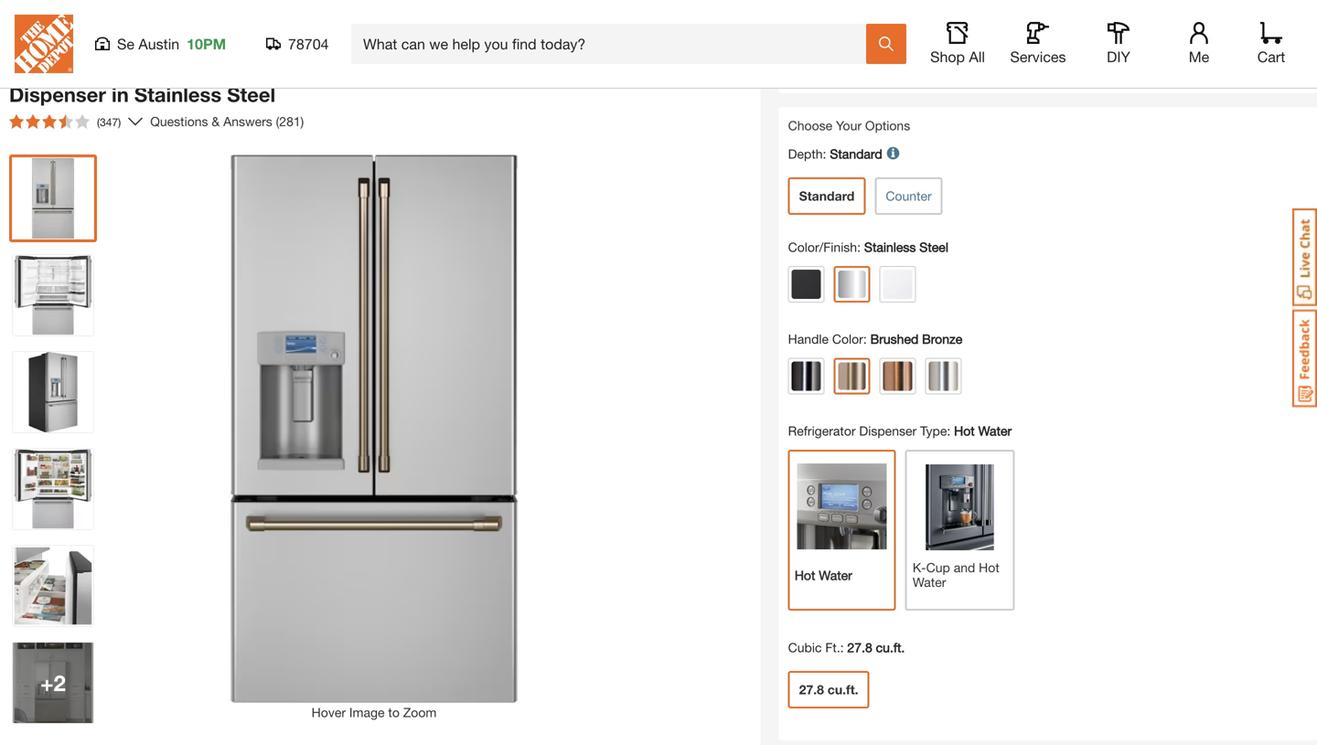 Task type: vqa. For each thing, say whether or not it's contained in the screenshot.
2nd the What
no



Task type: describe. For each thing, give the bounding box(es) containing it.
0 vertical spatial and
[[951, 20, 976, 38]]

: down brushed stainless icon
[[947, 423, 951, 438]]

led
[[806, 42, 834, 60]]

live chat image
[[1292, 209, 1317, 306]]

(347) button
[[2, 107, 128, 136]]

cubic ft. : 27.8 cu.ft.
[[788, 640, 905, 655]]

water inside cafe 27.8 cu.ft.  ‍french door smart refrigerator with hot water dispenser ‍in stainless steel
[[504, 57, 560, 81]]

image
[[349, 705, 385, 720]]

water inside 'k-cup and hot water'
[[913, 575, 946, 590]]

ge3_cfe28tp2ms1_bz_right view image
[[13, 352, 93, 433]]

diy
[[1107, 48, 1130, 65]]

brushed bronze image
[[838, 362, 866, 390]]

diy button
[[1089, 22, 1148, 66]]

1 vertical spatial 27.8
[[847, 640, 872, 655]]

counter
[[886, 188, 932, 203]]

view more details link
[[806, 64, 923, 82]]

me
[[1189, 48, 1209, 65]]

options
[[865, 118, 910, 133]]

more
[[841, 64, 875, 82]]

&
[[212, 114, 220, 129]]

hot inside 'k-cup and hot water'
[[979, 560, 999, 575]]

shop
[[930, 48, 965, 65]]

the
[[1041, 42, 1062, 60]]

services
[[1010, 48, 1066, 65]]

ge2_cfe28tp2ms1_bz_open view image
[[13, 255, 93, 336]]

brushed copper image
[[883, 362, 912, 391]]

ge5_cfe28tp2ms1_bz_alt view image
[[13, 546, 93, 627]]

feedback link image
[[1292, 309, 1317, 408]]

details
[[879, 64, 923, 82]]

steel inside cafe 27.8 cu.ft.  ‍french door smart refrigerator with hot water dispenser ‍in stainless steel
[[227, 82, 276, 107]]

hot water
[[795, 568, 852, 583]]

(347) link
[[2, 107, 143, 136]]

cup
[[926, 560, 950, 575]]

: down choose
[[823, 146, 826, 161]]

answers
[[223, 114, 272, 129]]

+ 2
[[40, 670, 66, 696]]

me button
[[1170, 22, 1228, 66]]

brushed
[[870, 331, 919, 346]]

k-cup and hot water link
[[913, 560, 999, 590]]

view
[[806, 64, 837, 82]]

1 horizontal spatial dispenser
[[859, 423, 917, 438]]

k-
[[913, 560, 926, 575]]

hover
[[312, 705, 346, 720]]

308802371_306546959 image
[[13, 158, 93, 239]]

austin
[[138, 35, 179, 53]]

78704 button
[[266, 35, 329, 53]]

questions
[[150, 114, 208, 129]]

matte white image
[[883, 270, 912, 299]]

2
[[54, 670, 66, 696]]

+
[[40, 670, 54, 696]]

brushed black image
[[792, 362, 821, 391]]

water down hot water image
[[819, 568, 852, 583]]

spotlights
[[889, 42, 953, 60]]

‍in stainless
[[106, 82, 221, 107]]

cu.ft. inside cafe 27.8 cu.ft.  ‍french door smart refrigerator with hot water dispenser ‍in stainless steel
[[54, 57, 102, 81]]

select
[[806, 20, 847, 38]]

door
[[180, 57, 227, 81]]

1 horizontal spatial 27.8
[[799, 682, 824, 697]]

ft.
[[825, 640, 840, 655]]

cart link
[[1251, 22, 1291, 66]]

dispenser inside cafe 27.8 cu.ft.  ‍french door smart refrigerator with hot water dispenser ‍in stainless steel
[[9, 82, 106, 107]]

foods
[[957, 42, 994, 60]]

freezer
[[1170, 42, 1215, 60]]

1 vertical spatial and
[[1142, 42, 1166, 60]]

1 vertical spatial refrigerator
[[788, 423, 856, 438]]

shop all
[[930, 48, 985, 65]]

cafe link
[[9, 35, 47, 57]]

handle color : brushed bronze
[[788, 331, 962, 346]]

2 horizontal spatial cu.ft.
[[876, 640, 905, 655]]

hover image to zoom
[[312, 705, 437, 720]]

and inside 'k-cup and hot water'
[[954, 560, 975, 575]]

: left brushed
[[863, 331, 867, 346]]

1 vertical spatial steel
[[919, 239, 948, 254]]

0 vertical spatial standard
[[830, 146, 882, 161]]

from
[[851, 20, 881, 38]]

10pm
[[187, 35, 226, 53]]

the home depot logo image
[[15, 15, 73, 73]]

your
[[836, 118, 862, 133]]



Task type: locate. For each thing, give the bounding box(es) containing it.
2 horizontal spatial 27.8
[[847, 640, 872, 655]]

0 vertical spatial cu.ft.
[[54, 57, 102, 81]]

cubic
[[788, 640, 822, 655]]

refrigerator down 78704 at top
[[296, 57, 412, 81]]

color/finish
[[788, 239, 857, 254]]

and
[[951, 20, 976, 38], [1142, 42, 1166, 60], [954, 560, 975, 575]]

color/finish : stainless steel
[[788, 239, 948, 254]]

0 horizontal spatial hot
[[795, 568, 815, 583]]

cafe 27.8 cu.ft.  ‍french door smart refrigerator with hot water dispenser ‍in stainless steel
[[9, 37, 560, 107]]

(281)
[[276, 114, 304, 129]]

refrigerator dispenser type : hot water
[[788, 423, 1012, 438]]

3
[[885, 20, 893, 38]]

: right cubic
[[840, 640, 844, 655]]

refrigerator inside cafe 27.8 cu.ft.  ‍french door smart refrigerator with hot water dispenser ‍in stainless steel
[[296, 57, 412, 81]]

3.5 stars image
[[9, 114, 90, 129]]

‍french
[[102, 57, 174, 81]]

water
[[504, 57, 560, 81], [978, 423, 1012, 438], [819, 568, 852, 583], [913, 575, 946, 590]]

:
[[823, 146, 826, 161], [857, 239, 861, 254], [863, 331, 867, 346], [947, 423, 951, 438], [840, 640, 844, 655]]

smart
[[233, 57, 291, 81]]

bronze
[[922, 331, 962, 346]]

0 horizontal spatial 27.8
[[9, 57, 48, 81]]

water right type
[[978, 423, 1012, 438]]

finishes
[[897, 20, 947, 38]]

se austin 10pm
[[117, 35, 226, 53]]

0 horizontal spatial cu.ft.
[[54, 57, 102, 81]]

hot right cup on the bottom right of the page
[[979, 560, 999, 575]]

water down "k-cup and hot water" image
[[913, 575, 946, 590]]

matte black image
[[792, 270, 821, 299]]

and right diy
[[1142, 42, 1166, 60]]

se
[[117, 35, 134, 53]]

2 horizontal spatial hot
[[979, 560, 999, 575]]

shop all button
[[928, 22, 987, 66]]

with hot
[[418, 57, 498, 81]]

refrigerator
[[1066, 42, 1138, 60]]

0 vertical spatial 27.8
[[9, 57, 48, 81]]

dispenser left type
[[859, 423, 917, 438]]

type
[[920, 423, 947, 438]]

hot up cubic
[[795, 568, 815, 583]]

zoom
[[403, 705, 437, 720]]

What can we help you find today? search field
[[363, 25, 865, 63]]

1 horizontal spatial cu.ft.
[[828, 682, 858, 697]]

1 horizontal spatial steel
[[919, 239, 948, 254]]

k-cup and hot water image
[[915, 464, 1005, 550]]

standard
[[830, 146, 882, 161], [799, 188, 855, 203]]

hover image to zoom button
[[111, 155, 637, 723]]

brushed stainless image
[[929, 362, 958, 391]]

78704
[[288, 35, 329, 53]]

hot right type
[[954, 423, 975, 438]]

cu.ft. right ft.
[[876, 640, 905, 655]]

ge6_cfe28tp2ms1_bz_life style image
[[13, 643, 93, 723]]

ge4_cfe28tp2ms1_bz_left view image
[[13, 449, 93, 530]]

stainless steel image
[[838, 271, 866, 298]]

standard down the depth : standard
[[799, 188, 855, 203]]

all
[[969, 48, 985, 65]]

inside
[[999, 42, 1037, 60]]

steel up answers
[[227, 82, 276, 107]]

color
[[832, 331, 863, 346]]

standard down choose your options
[[830, 146, 882, 161]]

27.8 down cubic
[[799, 682, 824, 697]]

k-cup and hot water
[[913, 560, 999, 590]]

1 horizontal spatial hot
[[954, 423, 975, 438]]

steel right stainless
[[919, 239, 948, 254]]

0 vertical spatial dispenser
[[9, 82, 106, 107]]

and left 4
[[951, 20, 976, 38]]

4
[[980, 20, 988, 38]]

dispenser up (347) button
[[9, 82, 106, 107]]

hardware
[[992, 20, 1053, 38]]

hot water image
[[797, 463, 887, 549]]

hot
[[954, 423, 975, 438], [979, 560, 999, 575], [795, 568, 815, 583]]

0 horizontal spatial refrigerator
[[296, 57, 412, 81]]

2 vertical spatial and
[[954, 560, 975, 575]]

27.8 inside cafe 27.8 cu.ft.  ‍french door smart refrigerator with hot water dispenser ‍in stainless steel
[[9, 57, 48, 81]]

choose your options
[[788, 118, 910, 133]]

cu.ft.
[[54, 57, 102, 81], [876, 640, 905, 655], [828, 682, 858, 697]]

(347)
[[97, 116, 121, 129]]

refrigerator down brushed black icon
[[788, 423, 856, 438]]

choose
[[788, 118, 832, 133]]

cu.ft. up (347) link
[[54, 57, 102, 81]]

1 horizontal spatial refrigerator
[[788, 423, 856, 438]]

stainless
[[864, 239, 916, 254]]

0 horizontal spatial dispenser
[[9, 82, 106, 107]]

to
[[388, 705, 400, 720]]

steel
[[227, 82, 276, 107], [919, 239, 948, 254]]

1 vertical spatial cu.ft.
[[876, 640, 905, 655]]

2 vertical spatial cu.ft.
[[828, 682, 858, 697]]

depth
[[788, 146, 823, 161]]

0 vertical spatial refrigerator
[[296, 57, 412, 81]]

services button
[[1009, 22, 1067, 66]]

water right with hot
[[504, 57, 560, 81]]

0 horizontal spatial steel
[[227, 82, 276, 107]]

: left stainless
[[857, 239, 861, 254]]

refrigerator
[[296, 57, 412, 81], [788, 423, 856, 438]]

dispenser
[[9, 82, 106, 107], [859, 423, 917, 438]]

and right cup on the bottom right of the page
[[954, 560, 975, 575]]

depth : standard
[[788, 146, 882, 161]]

cart
[[1257, 48, 1285, 65]]

1 vertical spatial standard
[[799, 188, 855, 203]]

27.8
[[9, 57, 48, 81], [847, 640, 872, 655], [799, 682, 824, 697]]

0 vertical spatial steel
[[227, 82, 276, 107]]

cu.ft. down cubic ft. : 27.8 cu.ft.
[[828, 682, 858, 697]]

select from 3 finishes and 4 hardware options led lighting spotlights foods inside the refrigerator and freezer view more details
[[806, 20, 1215, 82]]

options
[[1057, 20, 1106, 38]]

27.8 down cafe link
[[9, 57, 48, 81]]

27.8 right ft.
[[847, 640, 872, 655]]

1 vertical spatial dispenser
[[859, 423, 917, 438]]

cafe
[[9, 37, 40, 54]]

27.8 cu.ft.
[[799, 682, 858, 697]]

hot water link
[[795, 568, 852, 583]]

2 vertical spatial 27.8
[[799, 682, 824, 697]]

handle
[[788, 331, 829, 346]]

questions & answers (281)
[[150, 114, 304, 129]]

lighting
[[838, 42, 885, 60]]



